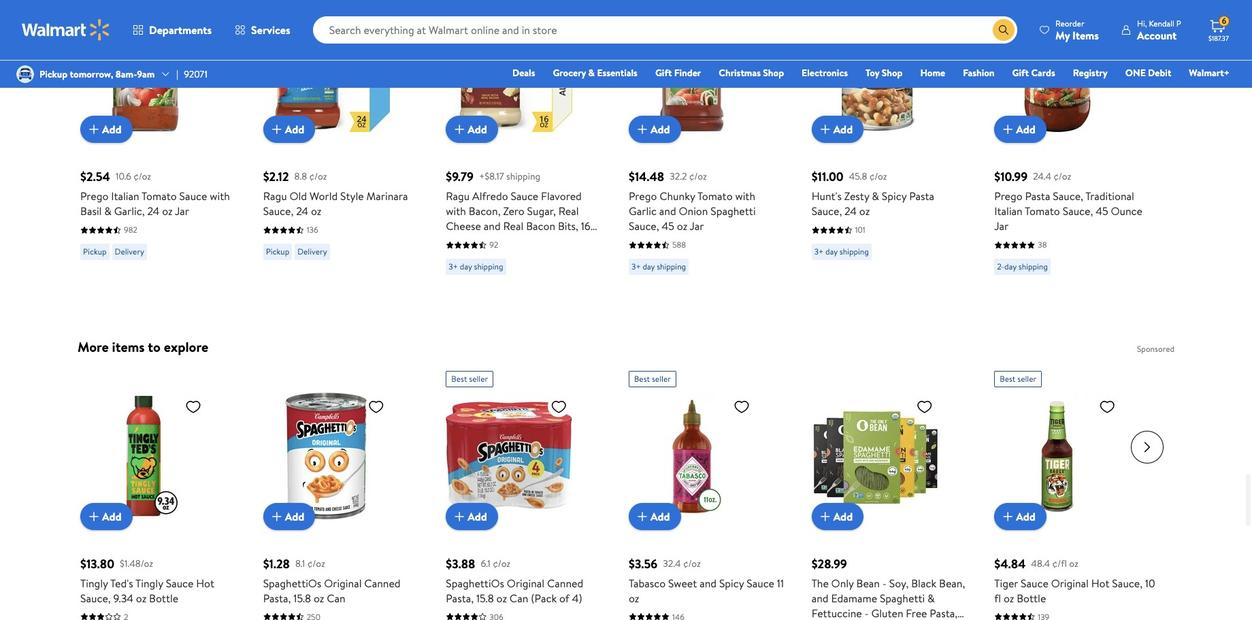 Task type: describe. For each thing, give the bounding box(es) containing it.
+$8.17
[[479, 170, 504, 183]]

day for $9.79
[[460, 261, 472, 273]]

pasta inside $10.99 24.4 ¢/oz prego pasta sauce, traditional italian tomato sauce, 45 ounce jar
[[1026, 189, 1051, 204]]

9am
[[137, 67, 155, 81]]

gift cards
[[1013, 66, 1056, 80]]

prego for $10.99
[[995, 189, 1023, 204]]

$13.80
[[80, 556, 114, 573]]

add for spaghettios original canned pasta, 15.8 oz can (pack of 4) image's add to cart icon
[[468, 509, 487, 524]]

best for $3.56
[[635, 373, 650, 385]]

ragu for $2.12
[[263, 189, 287, 204]]

can for $3.88
[[510, 591, 529, 606]]

product group containing $14.48
[[629, 0, 782, 293]]

and inside $14.48 32.2 ¢/oz prego chunky tomato with garlic and onion spaghetti sauce, 45 oz jar
[[660, 204, 677, 219]]

sauce for $13.80
[[166, 576, 194, 591]]

original for $3.88
[[507, 576, 545, 591]]

sauce inside the $2.54 10.6 ¢/oz prego italian tomato sauce with basil & garlic, 24 oz jar
[[179, 189, 207, 204]]

cards
[[1032, 66, 1056, 80]]

deals
[[513, 66, 536, 80]]

101
[[856, 224, 866, 236]]

bacon,
[[469, 204, 501, 219]]

onion
[[679, 204, 709, 219]]

$3.56 32.4 ¢/oz tabasco sweet and spicy sauce 11 oz
[[629, 556, 785, 606]]

hi,
[[1138, 17, 1148, 29]]

2-day shipping
[[998, 261, 1049, 273]]

3+ for $14.48
[[632, 261, 641, 273]]

edamame
[[832, 591, 878, 606]]

ted's
[[110, 576, 133, 591]]

$11.00 45.8 ¢/oz hunt's zesty & spicy pasta sauce, 24 oz
[[812, 168, 935, 219]]

hi, kendall p account
[[1138, 17, 1182, 43]]

add to favorites list, hunt's zesty & spicy pasta sauce, 24 oz image
[[917, 11, 933, 28]]

$1.28 8.1 ¢/oz spaghettios original canned pasta, 15.8 oz can
[[263, 556, 401, 606]]

6 $187.37
[[1209, 15, 1230, 43]]

p
[[1177, 17, 1182, 29]]

$28.99
[[812, 556, 848, 573]]

8.1
[[295, 557, 305, 570]]

¢/oz for $11.00
[[870, 170, 888, 183]]

sauce, inside $11.00 45.8 ¢/oz hunt's zesty & spicy pasta sauce, 24 oz
[[812, 204, 843, 219]]

4)
[[572, 591, 583, 606]]

add button for ragu old world style marinara sauce, 24 oz image in the top of the page
[[263, 116, 315, 143]]

tiger sauce original hot sauce, 10 fl oz bottle image
[[995, 393, 1122, 519]]

oz inside $1.28 8.1 ¢/oz spaghettios original canned pasta, 15.8 oz can
[[314, 591, 324, 606]]

gift for gift cards
[[1013, 66, 1030, 80]]

add to cart image for ragu alfredo sauce flavored with bacon, zero sugar, real cheese and real bacon bits, 16 oz image
[[452, 121, 468, 138]]

add to favorites list, tingly ted's tingly sauce hot sauce, 9.34 oz bottle image
[[185, 398, 202, 415]]

product group containing $10.99
[[995, 0, 1148, 293]]

Search search field
[[313, 16, 1018, 44]]

seller for $3.56
[[652, 373, 671, 385]]

$2.12 8.8 ¢/oz ragu old world style marinara sauce, 24 oz
[[263, 168, 408, 219]]

search icon image
[[999, 25, 1010, 35]]

9.34
[[113, 591, 133, 606]]

shipping for $9.79
[[474, 261, 504, 273]]

with inside $14.48 32.2 ¢/oz prego chunky tomato with garlic and onion spaghetti sauce, 45 oz jar
[[736, 189, 756, 204]]

fettuccine
[[812, 606, 863, 620]]

add to favorites list, the only bean - soy, black bean, and edamame spaghetti & fettuccine - gluten free pasta, keto low carb pasta noodles, protein pasta, organic healthy noodles, vegan pasta - 8 oz (pack of 6) image
[[917, 398, 933, 415]]

add to cart image for tabasco sweet and spicy sauce 11 oz "image"
[[635, 509, 651, 525]]

and inside $9.79 +$8.17 shipping ragu alfredo sauce flavored with bacon, zero sugar, real cheese and real bacon bits, 16 oz
[[484, 219, 501, 234]]

sauce, left traditional
[[1054, 189, 1084, 204]]

reorder my items
[[1056, 17, 1100, 43]]

fashion
[[964, 66, 995, 80]]

sauce, inside $14.48 32.2 ¢/oz prego chunky tomato with garlic and onion spaghetti sauce, 45 oz jar
[[629, 219, 660, 234]]

product group containing $9.79
[[446, 0, 599, 293]]

next slide for customers say these have great consistency list image
[[1132, 44, 1164, 77]]

and inside $28.99 the only bean - soy, black bean, and edamame spaghetti & fettuccine - gluten free past
[[812, 591, 829, 606]]

traditional
[[1086, 189, 1135, 204]]

sweet
[[669, 576, 698, 591]]

24.4
[[1034, 170, 1052, 183]]

add for tabasco sweet and spicy sauce 11 oz "image" add to cart icon
[[651, 509, 670, 524]]

and inside $3.56 32.4 ¢/oz tabasco sweet and spicy sauce 11 oz
[[700, 576, 717, 591]]

day for $10.99
[[1005, 261, 1017, 273]]

$187.37
[[1209, 33, 1230, 43]]

home link
[[915, 65, 952, 80]]

10
[[1146, 576, 1156, 591]]

sauce, inside $4.84 48.4 ¢/fl oz tiger sauce original hot sauce, 10 fl oz bottle
[[1113, 576, 1143, 591]]

best seller for $3.56
[[635, 373, 671, 385]]

one debit
[[1126, 66, 1172, 80]]

with for $9.79
[[446, 204, 466, 219]]

bottle inside $4.84 48.4 ¢/fl oz tiger sauce original hot sauce, 10 fl oz bottle
[[1018, 591, 1047, 606]]

prego for $2.54
[[80, 189, 109, 204]]

add for add to cart image above $4.84
[[1017, 509, 1036, 524]]

add to favorites list, spaghettios original canned pasta, 15.8 oz can image
[[368, 398, 385, 415]]

best seller for $4.84
[[1001, 373, 1037, 385]]

next slide for more items to explore list image
[[1132, 431, 1164, 464]]

spaghetti for $28.99
[[880, 591, 926, 606]]

product group containing $3.88
[[446, 366, 610, 620]]

delivery for $2.54
[[115, 246, 144, 258]]

product group containing $2.12
[[263, 0, 416, 293]]

flavored
[[541, 189, 582, 204]]

shipping inside $9.79 +$8.17 shipping ragu alfredo sauce flavored with bacon, zero sugar, real cheese and real bacon bits, 16 oz
[[507, 170, 541, 183]]

tomato inside $10.99 24.4 ¢/oz prego pasta sauce, traditional italian tomato sauce, 45 ounce jar
[[1026, 204, 1061, 219]]

add button up "$10.99"
[[995, 116, 1047, 143]]

product group containing $11.00
[[812, 0, 965, 293]]

add for add to cart image corresponding to $2.54
[[102, 122, 122, 137]]

|
[[177, 67, 179, 81]]

add for add to cart icon on top of "$10.99"
[[1017, 122, 1036, 137]]

$2.54
[[80, 168, 110, 185]]

add to cart image for $14.48
[[635, 121, 651, 138]]

6
[[1223, 15, 1227, 27]]

¢/oz for $2.54
[[134, 170, 151, 183]]

$3.88
[[446, 556, 476, 573]]

$10.99 24.4 ¢/oz prego pasta sauce, traditional italian tomato sauce, 45 ounce jar
[[995, 168, 1143, 234]]

(pack
[[531, 591, 557, 606]]

garlic,
[[114, 204, 145, 219]]

add to cart image for ragu old world style marinara sauce, 24 oz image in the top of the page
[[269, 121, 285, 138]]

¢/oz for $14.48
[[690, 170, 707, 183]]

black
[[912, 576, 937, 591]]

product group containing $13.80
[[80, 366, 244, 620]]

jar inside the $2.54 10.6 ¢/oz prego italian tomato sauce with basil & garlic, 24 oz jar
[[175, 204, 189, 219]]

christmas shop
[[719, 66, 785, 80]]

marinara
[[367, 189, 408, 204]]

departments button
[[121, 14, 223, 46]]

add button for 'prego italian tomato sauce with basil & garlic, 24 oz jar' image
[[80, 116, 133, 143]]

deals link
[[507, 65, 542, 80]]

16
[[581, 219, 591, 234]]

prego pasta sauce, traditional italian tomato sauce, 45 ounce jar image
[[995, 6, 1122, 132]]

ragu old world style marinara sauce, 24 oz image
[[263, 6, 390, 132]]

toy shop
[[866, 66, 903, 80]]

walmart image
[[22, 19, 110, 41]]

0 horizontal spatial pickup
[[39, 67, 68, 81]]

$4.84
[[995, 556, 1026, 573]]

add for add to cart image for $14.48
[[651, 122, 670, 137]]

christmas
[[719, 66, 761, 80]]

$3.56
[[629, 556, 658, 573]]

0 vertical spatial -
[[883, 576, 887, 591]]

sauce, inside the $2.12 8.8 ¢/oz ragu old world style marinara sauce, 24 oz
[[263, 204, 294, 219]]

add button for tingly ted's tingly sauce hot sauce, 9.34 oz bottle image
[[80, 503, 133, 530]]

¢/oz for $3.88
[[493, 557, 511, 570]]

day for $11.00
[[826, 246, 838, 258]]

can for $1.28
[[327, 591, 346, 606]]

2 tingly from the left
[[136, 576, 163, 591]]

add to favorites list, spaghettios original canned pasta, 15.8 oz can (pack of 4) image
[[551, 398, 567, 415]]

seller for $3.88
[[469, 373, 488, 385]]

add to favorites list, prego italian tomato sauce with basil & garlic, 24 oz jar image
[[185, 11, 202, 28]]

world
[[310, 189, 338, 204]]

$1.28
[[263, 556, 290, 573]]

oz inside $13.80 $1.48/oz tingly ted's tingly sauce hot sauce, 9.34 oz bottle
[[136, 591, 147, 606]]

delivery for $2.12
[[298, 246, 327, 258]]

& right grocery on the top left of page
[[589, 66, 595, 80]]

add to cart image up $13.80 on the bottom left of page
[[86, 509, 102, 525]]

to
[[148, 338, 161, 356]]

spaghetti for $14.48
[[711, 204, 756, 219]]

sauce for $9.79
[[511, 189, 539, 204]]

1 tingly from the left
[[80, 576, 108, 591]]

92
[[490, 239, 499, 251]]

136
[[307, 224, 318, 236]]

services
[[251, 22, 291, 37]]

3+ for $9.79
[[449, 261, 458, 273]]

$10.99
[[995, 168, 1028, 185]]

product group containing $2.54
[[80, 0, 233, 293]]

add for add to cart image associated with $11.00
[[834, 122, 853, 137]]

¢/oz for $3.56
[[684, 557, 701, 570]]

product group containing $28.99
[[812, 366, 976, 620]]

add to favorites list, prego chunky tomato with garlic and onion spaghetti sauce, 45 oz jar image
[[734, 11, 750, 28]]

cheese
[[446, 219, 481, 234]]

982
[[124, 224, 137, 236]]

24 for $2.12
[[296, 204, 309, 219]]

15.8 for $1.28
[[294, 591, 311, 606]]

the only bean - soy, black bean, and edamame spaghetti & fettuccine - gluten free pasta, keto low carb pasta noodles, protein pasta, organic healthy noodles, vegan pasta - 8 oz (pack of 6) image
[[812, 393, 939, 519]]

one
[[1126, 66, 1147, 80]]

best for $3.88
[[452, 373, 467, 385]]

grocery & essentials link
[[547, 65, 644, 80]]

garlic
[[629, 204, 657, 219]]

debit
[[1149, 66, 1172, 80]]

walmart+ link
[[1184, 65, 1237, 80]]

my
[[1056, 28, 1071, 43]]

$9.79 +$8.17 shipping ragu alfredo sauce flavored with bacon, zero sugar, real cheese and real bacon bits, 16 oz
[[446, 168, 591, 249]]

sauce, inside $13.80 $1.48/oz tingly ted's tingly sauce hot sauce, 9.34 oz bottle
[[80, 591, 111, 606]]

shop for christmas shop
[[764, 66, 785, 80]]

tiger
[[995, 576, 1019, 591]]

reorder
[[1056, 17, 1085, 29]]

gift finder
[[656, 66, 702, 80]]

& inside $28.99 the only bean - soy, black bean, and edamame spaghetti & fettuccine - gluten free past
[[928, 591, 935, 606]]

2-
[[998, 261, 1005, 273]]

hunt's
[[812, 189, 842, 204]]

items
[[1073, 28, 1100, 43]]

toy
[[866, 66, 880, 80]]

0 horizontal spatial -
[[865, 606, 869, 620]]



Task type: locate. For each thing, give the bounding box(es) containing it.
2 horizontal spatial best seller
[[1001, 373, 1037, 385]]

1 prego from the left
[[80, 189, 109, 204]]

¢/oz for $1.28
[[308, 557, 325, 570]]

ragu inside the $2.12 8.8 ¢/oz ragu old world style marinara sauce, 24 oz
[[263, 189, 287, 204]]

sauce inside $3.56 32.4 ¢/oz tabasco sweet and spicy sauce 11 oz
[[747, 576, 775, 591]]

add button for spaghettios original canned pasta, 15.8 oz can image
[[263, 503, 315, 530]]

2 horizontal spatial prego
[[995, 189, 1023, 204]]

bottle inside $13.80 $1.48/oz tingly ted's tingly sauce hot sauce, 9.34 oz bottle
[[149, 591, 179, 606]]

¢/oz inside $11.00 45.8 ¢/oz hunt's zesty & spicy pasta sauce, 24 oz
[[870, 170, 888, 183]]

sauce, left ounce
[[1063, 204, 1094, 219]]

2 shop from the left
[[882, 66, 903, 80]]

product group containing $3.56
[[629, 366, 793, 620]]

spicy inside $11.00 45.8 ¢/oz hunt's zesty & spicy pasta sauce, 24 oz
[[882, 189, 907, 204]]

pasta,
[[263, 591, 291, 606], [446, 591, 474, 606]]

add to cart image
[[269, 121, 285, 138], [452, 121, 468, 138], [1001, 121, 1017, 138], [269, 509, 285, 525], [452, 509, 468, 525], [635, 509, 651, 525], [818, 509, 834, 525]]

0 vertical spatial spaghetti
[[711, 204, 756, 219]]

delivery down 982
[[115, 246, 144, 258]]

and right garlic
[[660, 204, 677, 219]]

2 prego from the left
[[629, 189, 657, 204]]

6.1
[[481, 557, 491, 570]]

tingly down $13.80 on the bottom left of page
[[80, 576, 108, 591]]

pasta, down $3.88
[[446, 591, 474, 606]]

- left soy,
[[883, 576, 887, 591]]

pasta down 24.4
[[1026, 189, 1051, 204]]

45 inside $10.99 24.4 ¢/oz prego pasta sauce, traditional italian tomato sauce, 45 ounce jar
[[1096, 204, 1109, 219]]

24 for $11.00
[[845, 204, 857, 219]]

prego italian tomato sauce with basil & garlic, 24 oz jar image
[[80, 6, 207, 132]]

15.8 for $3.88
[[477, 591, 494, 606]]

Walmart Site-Wide search field
[[313, 16, 1018, 44]]

3 best seller from the left
[[1001, 373, 1037, 385]]

2 horizontal spatial 3+
[[815, 246, 824, 258]]

sauce left 11
[[747, 576, 775, 591]]

¢/oz right 8.8
[[309, 170, 327, 183]]

canned for $3.88
[[548, 576, 584, 591]]

8am-
[[116, 67, 137, 81]]

2 horizontal spatial tomato
[[1026, 204, 1061, 219]]

2 15.8 from the left
[[477, 591, 494, 606]]

2 24 from the left
[[296, 204, 309, 219]]

$2.12
[[263, 168, 289, 185]]

prego down "$10.99"
[[995, 189, 1023, 204]]

1 ragu from the left
[[263, 189, 287, 204]]

shop inside 'link'
[[764, 66, 785, 80]]

ragu down $2.12
[[263, 189, 287, 204]]

prego chunky tomato with garlic and onion spaghetti sauce, 45 oz jar image
[[629, 6, 756, 132]]

$4.84 48.4 ¢/fl oz tiger sauce original hot sauce, 10 fl oz bottle
[[995, 556, 1156, 606]]

electronics link
[[796, 65, 855, 80]]

¢/oz right 32.4
[[684, 557, 701, 570]]

prego
[[80, 189, 109, 204], [629, 189, 657, 204], [995, 189, 1023, 204]]

fl
[[995, 591, 1002, 606]]

0 horizontal spatial ragu
[[263, 189, 287, 204]]

sauce right garlic,
[[179, 189, 207, 204]]

can
[[327, 591, 346, 606], [510, 591, 529, 606]]

¢/oz inside $3.88 6.1 ¢/oz spaghettios original canned pasta, 15.8 oz can (pack of 4)
[[493, 557, 511, 570]]

spaghettios inside $1.28 8.1 ¢/oz spaghettios original canned pasta, 15.8 oz can
[[263, 576, 322, 591]]

shipping down '92'
[[474, 261, 504, 273]]

pickup for $2.54
[[83, 246, 107, 258]]

1 horizontal spatial jar
[[690, 219, 704, 234]]

1 vertical spatial -
[[865, 606, 869, 620]]

spaghettios inside $3.88 6.1 ¢/oz spaghettios original canned pasta, 15.8 oz can (pack of 4)
[[446, 576, 505, 591]]

fashion link
[[958, 65, 1001, 80]]

3+ day shipping down 588
[[632, 261, 687, 273]]

christmas shop link
[[713, 65, 791, 80]]

oz inside the $2.54 10.6 ¢/oz prego italian tomato sauce with basil & garlic, 24 oz jar
[[162, 204, 173, 219]]

tabasco sweet and spicy sauce 11 oz image
[[629, 393, 756, 519]]

add to cart image for spaghettios original canned pasta, 15.8 oz can image
[[269, 509, 285, 525]]

toy shop link
[[860, 65, 909, 80]]

can inside $3.88 6.1 ¢/oz spaghettios original canned pasta, 15.8 oz can (pack of 4)
[[510, 591, 529, 606]]

prego inside the $2.54 10.6 ¢/oz prego italian tomato sauce with basil & garlic, 24 oz jar
[[80, 189, 109, 204]]

¢/oz inside $3.56 32.4 ¢/oz tabasco sweet and spicy sauce 11 oz
[[684, 557, 701, 570]]

1 hot from the left
[[196, 576, 215, 591]]

add button for tiger sauce original hot sauce, 10 fl oz bottle image
[[995, 503, 1047, 530]]

hunt's zesty & spicy pasta sauce, 24 oz image
[[812, 6, 939, 132]]

1 horizontal spatial hot
[[1092, 576, 1110, 591]]

add button up 8.8
[[263, 116, 315, 143]]

1 horizontal spatial delivery
[[298, 246, 327, 258]]

3+ day shipping down '92'
[[449, 261, 504, 273]]

24 inside the $2.12 8.8 ¢/oz ragu old world style marinara sauce, 24 oz
[[296, 204, 309, 219]]

2 pasta, from the left
[[446, 591, 474, 606]]

0 horizontal spatial spaghettios
[[263, 576, 322, 591]]

jar up 2-
[[995, 219, 1009, 234]]

1 horizontal spatial original
[[507, 576, 545, 591]]

1 horizontal spatial pickup
[[83, 246, 107, 258]]

1 horizontal spatial shop
[[882, 66, 903, 80]]

bean,
[[940, 576, 966, 591]]

real left 16
[[559, 204, 579, 219]]

pickup
[[39, 67, 68, 81], [83, 246, 107, 258], [266, 246, 290, 258]]

add for add to cart image above $13.80 on the bottom left of page
[[102, 509, 122, 524]]

1 vertical spatial spaghetti
[[880, 591, 926, 606]]

¢/oz right 45.8
[[870, 170, 888, 183]]

24 inside the $2.54 10.6 ¢/oz prego italian tomato sauce with basil & garlic, 24 oz jar
[[147, 204, 160, 219]]

and up '92'
[[484, 219, 501, 234]]

canned inside $3.88 6.1 ¢/oz spaghettios original canned pasta, 15.8 oz can (pack of 4)
[[548, 576, 584, 591]]

add to favorites list, tiger sauce original hot sauce, 10 fl oz bottle image
[[1100, 398, 1116, 415]]

original
[[324, 576, 362, 591], [507, 576, 545, 591], [1052, 576, 1089, 591]]

$3.88 6.1 ¢/oz spaghettios original canned pasta, 15.8 oz can (pack of 4)
[[446, 556, 584, 606]]

2 seller from the left
[[652, 373, 671, 385]]

ragu
[[263, 189, 287, 204], [446, 189, 470, 204]]

spaghettios down 8.1
[[263, 576, 322, 591]]

1 shop from the left
[[764, 66, 785, 80]]

1 24 from the left
[[147, 204, 160, 219]]

0 horizontal spatial hot
[[196, 576, 215, 591]]

product group
[[80, 0, 233, 293], [263, 0, 416, 293], [446, 0, 599, 293], [629, 0, 782, 293], [812, 0, 965, 293], [995, 0, 1148, 293], [80, 366, 244, 620], [263, 366, 427, 620], [446, 366, 610, 620], [629, 366, 793, 620], [812, 366, 976, 620], [995, 366, 1159, 620]]

sauce up bacon
[[511, 189, 539, 204]]

zero
[[503, 204, 525, 219]]

1 can from the left
[[327, 591, 346, 606]]

services button
[[223, 14, 302, 46]]

pickup tomorrow, 8am-9am
[[39, 67, 155, 81]]

and right the sweet
[[700, 576, 717, 591]]

0 horizontal spatial italian
[[111, 189, 139, 204]]

2 horizontal spatial seller
[[1018, 373, 1037, 385]]

1 15.8 from the left
[[294, 591, 311, 606]]

2 pasta from the left
[[1026, 189, 1051, 204]]

¢/oz inside $10.99 24.4 ¢/oz prego pasta sauce, traditional italian tomato sauce, 45 ounce jar
[[1054, 170, 1072, 183]]

sauce inside $13.80 $1.48/oz tingly ted's tingly sauce hot sauce, 9.34 oz bottle
[[166, 576, 194, 591]]

tingly
[[80, 576, 108, 591], [136, 576, 163, 591]]

hot inside $4.84 48.4 ¢/fl oz tiger sauce original hot sauce, 10 fl oz bottle
[[1092, 576, 1110, 591]]

2 gift from the left
[[1013, 66, 1030, 80]]

prego for $14.48
[[629, 189, 657, 204]]

tomato inside $14.48 32.2 ¢/oz prego chunky tomato with garlic and onion spaghetti sauce, 45 oz jar
[[698, 189, 733, 204]]

essentials
[[597, 66, 638, 80]]

0 horizontal spatial canned
[[365, 576, 401, 591]]

jar down chunky
[[690, 219, 704, 234]]

sauce inside $4.84 48.4 ¢/fl oz tiger sauce original hot sauce, 10 fl oz bottle
[[1021, 576, 1049, 591]]

original for $1.28
[[324, 576, 362, 591]]

departments
[[149, 22, 212, 37]]

add up $14.48
[[651, 122, 670, 137]]

1 horizontal spatial pasta
[[1026, 189, 1051, 204]]

1 horizontal spatial 3+ day shipping
[[632, 261, 687, 273]]

1 horizontal spatial tingly
[[136, 576, 163, 591]]

add up 6.1
[[468, 509, 487, 524]]

more items to explore
[[78, 338, 209, 356]]

2 ragu from the left
[[446, 189, 470, 204]]

registry
[[1074, 66, 1108, 80]]

bits,
[[558, 219, 579, 234]]

1 horizontal spatial tomato
[[698, 189, 733, 204]]

gift left finder
[[656, 66, 672, 80]]

32.4
[[663, 557, 681, 570]]

3+ for $11.00
[[815, 246, 824, 258]]

1 horizontal spatial best seller
[[635, 373, 671, 385]]

24 up 136
[[296, 204, 309, 219]]

2 best seller from the left
[[635, 373, 671, 385]]

add up the +$8.17
[[468, 122, 487, 137]]

24 up 101 at the right
[[845, 204, 857, 219]]

bottle right 9.34
[[149, 591, 179, 606]]

0 horizontal spatial 45
[[662, 219, 675, 234]]

add up $13.80 on the bottom left of page
[[102, 509, 122, 524]]

sauce inside $9.79 +$8.17 shipping ragu alfredo sauce flavored with bacon, zero sugar, real cheese and real bacon bits, 16 oz
[[511, 189, 539, 204]]

1 original from the left
[[324, 576, 362, 591]]

spaghettios for $1.28
[[263, 576, 322, 591]]

1 horizontal spatial spicy
[[882, 189, 907, 204]]

add for ragu old world style marinara sauce, 24 oz image in the top of the page add to cart icon
[[285, 122, 305, 137]]

2 horizontal spatial jar
[[995, 219, 1009, 234]]

delivery down 136
[[298, 246, 327, 258]]

shop right toy at the right top
[[882, 66, 903, 80]]

gluten
[[872, 606, 904, 620]]

&
[[589, 66, 595, 80], [873, 189, 880, 204], [104, 204, 112, 219], [928, 591, 935, 606]]

shipping
[[507, 170, 541, 183], [840, 246, 869, 258], [474, 261, 504, 273], [657, 261, 687, 273], [1019, 261, 1049, 273]]

free
[[907, 606, 928, 620]]

oz inside $14.48 32.2 ¢/oz prego chunky tomato with garlic and onion spaghetti sauce, 45 oz jar
[[677, 219, 688, 234]]

best seller for $3.88
[[452, 373, 488, 385]]

24 inside $11.00 45.8 ¢/oz hunt's zesty & spicy pasta sauce, 24 oz
[[845, 204, 857, 219]]

0 horizontal spatial best
[[452, 373, 467, 385]]

prego down $2.54
[[80, 189, 109, 204]]

¢/oz inside the $2.12 8.8 ¢/oz ragu old world style marinara sauce, 24 oz
[[309, 170, 327, 183]]

with
[[210, 189, 230, 204], [736, 189, 756, 204], [446, 204, 466, 219]]

1 pasta, from the left
[[263, 591, 291, 606]]

add button up $11.00
[[812, 116, 864, 143]]

spaghettios for $3.88
[[446, 576, 505, 591]]

prego down $14.48
[[629, 189, 657, 204]]

sauce, down $2.12
[[263, 204, 294, 219]]

add to cart image up $2.54
[[86, 121, 102, 138]]

shop for toy shop
[[882, 66, 903, 80]]

3 best from the left
[[1001, 373, 1016, 385]]

1 best seller from the left
[[452, 373, 488, 385]]

add up 10.6
[[102, 122, 122, 137]]

¢/oz for $10.99
[[1054, 170, 1072, 183]]

2 best from the left
[[635, 373, 650, 385]]

account
[[1138, 28, 1178, 43]]

3 seller from the left
[[1018, 373, 1037, 385]]

$28.99 the only bean - soy, black bean, and edamame spaghetti & fettuccine - gluten free past
[[812, 556, 971, 620]]

add to cart image up $4.84
[[1001, 509, 1017, 525]]

spicy
[[882, 189, 907, 204], [720, 576, 745, 591]]

add to cart image up "$10.99"
[[1001, 121, 1017, 138]]

with inside the $2.54 10.6 ¢/oz prego italian tomato sauce with basil & garlic, 24 oz jar
[[210, 189, 230, 204]]

2 horizontal spatial pickup
[[266, 246, 290, 258]]

jar inside $10.99 24.4 ¢/oz prego pasta sauce, traditional italian tomato sauce, 45 ounce jar
[[995, 219, 1009, 234]]

pasta, for $3.88
[[446, 591, 474, 606]]

8.8
[[295, 170, 307, 183]]

bottle right fl
[[1018, 591, 1047, 606]]

day for $14.48
[[643, 261, 655, 273]]

add to cart image up $2.12
[[269, 121, 285, 138]]

spaghettios original canned pasta, 15.8 oz can image
[[263, 393, 390, 519]]

original inside $4.84 48.4 ¢/fl oz tiger sauce original hot sauce, 10 fl oz bottle
[[1052, 576, 1089, 591]]

0 vertical spatial spicy
[[882, 189, 907, 204]]

add to favorites list, tabasco sweet and spicy sauce 11 oz image
[[734, 398, 750, 415]]

spicy left 11
[[720, 576, 745, 591]]

0 horizontal spatial original
[[324, 576, 362, 591]]

italian down 10.6
[[111, 189, 139, 204]]

spicy inside $3.56 32.4 ¢/oz tabasco sweet and spicy sauce 11 oz
[[720, 576, 745, 591]]

10.6
[[116, 170, 131, 183]]

add button up $13.80 on the bottom left of page
[[80, 503, 133, 530]]

tomato for $14.48
[[698, 189, 733, 204]]

0 horizontal spatial jar
[[175, 204, 189, 219]]

style
[[341, 189, 364, 204]]

0 horizontal spatial pasta,
[[263, 591, 291, 606]]

ragu for $9.79
[[446, 189, 470, 204]]

canned inside $1.28 8.1 ¢/oz spaghettios original canned pasta, 15.8 oz can
[[365, 576, 401, 591]]

24
[[147, 204, 160, 219], [296, 204, 309, 219], [845, 204, 857, 219]]

15.8 inside $3.88 6.1 ¢/oz spaghettios original canned pasta, 15.8 oz can (pack of 4)
[[477, 591, 494, 606]]

1 vertical spatial spicy
[[720, 576, 745, 591]]

-
[[883, 576, 887, 591], [865, 606, 869, 620]]

1 horizontal spatial 15.8
[[477, 591, 494, 606]]

sugar,
[[527, 204, 556, 219]]

tingly ted's tingly sauce hot sauce, 9.34 oz bottle image
[[80, 393, 207, 519]]

add to cart image for $11.00
[[818, 121, 834, 138]]

and
[[660, 204, 677, 219], [484, 219, 501, 234], [700, 576, 717, 591], [812, 591, 829, 606]]

ounce
[[1112, 204, 1143, 219]]

spicy right zesty
[[882, 189, 907, 204]]

0 horizontal spatial with
[[210, 189, 230, 204]]

sponsored
[[1138, 343, 1175, 355]]

0 horizontal spatial best seller
[[452, 373, 488, 385]]

shipping down 101 at the right
[[840, 246, 869, 258]]

0 horizontal spatial can
[[327, 591, 346, 606]]

grocery & essentials
[[553, 66, 638, 80]]

0 horizontal spatial real
[[504, 219, 524, 234]]

1 horizontal spatial can
[[510, 591, 529, 606]]

oz inside $11.00 45.8 ¢/oz hunt's zesty & spicy pasta sauce, 24 oz
[[860, 204, 870, 219]]

add to cart image up $3.88
[[452, 509, 468, 525]]

gift left "cards"
[[1013, 66, 1030, 80]]

0 horizontal spatial shop
[[764, 66, 785, 80]]

add to cart image for $2.54
[[86, 121, 102, 138]]

add up $28.99
[[834, 509, 853, 524]]

oz
[[162, 204, 173, 219], [311, 204, 322, 219], [860, 204, 870, 219], [677, 219, 688, 234], [446, 234, 457, 249], [1070, 557, 1079, 570], [136, 591, 147, 606], [314, 591, 324, 606], [497, 591, 507, 606], [629, 591, 640, 606], [1004, 591, 1015, 606]]

15.8 down 6.1
[[477, 591, 494, 606]]

1 horizontal spatial gift
[[1013, 66, 1030, 80]]

1 spaghettios from the left
[[263, 576, 322, 591]]

3+ day shipping for $9.79
[[449, 261, 504, 273]]

tingly down the $1.48/oz
[[136, 576, 163, 591]]

0 horizontal spatial seller
[[469, 373, 488, 385]]

product group containing $4.84
[[995, 366, 1159, 620]]

oz inside $3.56 32.4 ¢/oz tabasco sweet and spicy sauce 11 oz
[[629, 591, 640, 606]]

spaghetti inside $14.48 32.2 ¢/oz prego chunky tomato with garlic and onion spaghetti sauce, 45 oz jar
[[711, 204, 756, 219]]

add up 48.4
[[1017, 509, 1036, 524]]

3+ down hunt's
[[815, 246, 824, 258]]

2 horizontal spatial 24
[[845, 204, 857, 219]]

¢/oz right 8.1
[[308, 557, 325, 570]]

2 horizontal spatial with
[[736, 189, 756, 204]]

1 horizontal spatial spaghetti
[[880, 591, 926, 606]]

0 horizontal spatial pasta
[[910, 189, 935, 204]]

pasta, for $1.28
[[263, 591, 291, 606]]

explore
[[164, 338, 209, 356]]

add button up $3.88
[[446, 503, 498, 530]]

with for $2.54
[[210, 189, 230, 204]]

pasta right zesty
[[910, 189, 935, 204]]

italian down "$10.99"
[[995, 204, 1023, 219]]

1 horizontal spatial seller
[[652, 373, 671, 385]]

1 seller from the left
[[469, 373, 488, 385]]

$14.48
[[629, 168, 665, 185]]

sauce down 48.4
[[1021, 576, 1049, 591]]

add button for spaghettios original canned pasta, 15.8 oz can (pack of 4) image
[[446, 503, 498, 530]]

2 horizontal spatial best
[[1001, 373, 1016, 385]]

2 hot from the left
[[1092, 576, 1110, 591]]

 image
[[16, 65, 34, 83]]

add button up 8.1
[[263, 503, 315, 530]]

1 horizontal spatial 24
[[296, 204, 309, 219]]

0 horizontal spatial 15.8
[[294, 591, 311, 606]]

- left gluten
[[865, 606, 869, 620]]

add button up $9.79
[[446, 116, 498, 143]]

ragu down $9.79
[[446, 189, 470, 204]]

hot inside $13.80 $1.48/oz tingly ted's tingly sauce hot sauce, 9.34 oz bottle
[[196, 576, 215, 591]]

1 horizontal spatial -
[[883, 576, 887, 591]]

italian inside $10.99 24.4 ¢/oz prego pasta sauce, traditional italian tomato sauce, 45 ounce jar
[[995, 204, 1023, 219]]

1 pasta from the left
[[910, 189, 935, 204]]

1 horizontal spatial 3+
[[632, 261, 641, 273]]

original inside $3.88 6.1 ¢/oz spaghettios original canned pasta, 15.8 oz can (pack of 4)
[[507, 576, 545, 591]]

1 best from the left
[[452, 373, 467, 385]]

45.8
[[850, 170, 868, 183]]

pasta inside $11.00 45.8 ¢/oz hunt's zesty & spicy pasta sauce, 24 oz
[[910, 189, 935, 204]]

tomato for $2.54
[[142, 189, 177, 204]]

0 horizontal spatial bottle
[[149, 591, 179, 606]]

items
[[112, 338, 145, 356]]

alfredo
[[473, 189, 508, 204]]

prego inside $14.48 32.2 ¢/oz prego chunky tomato with garlic and onion spaghetti sauce, 45 oz jar
[[629, 189, 657, 204]]

2 original from the left
[[507, 576, 545, 591]]

zesty
[[845, 189, 870, 204]]

1 bottle from the left
[[149, 591, 179, 606]]

sauce for $4.84
[[1021, 576, 1049, 591]]

1 canned from the left
[[365, 576, 401, 591]]

3+ down cheese
[[449, 261, 458, 273]]

2 spaghettios from the left
[[446, 576, 505, 591]]

add up 8.1
[[285, 509, 305, 524]]

add to cart image
[[86, 121, 102, 138], [635, 121, 651, 138], [818, 121, 834, 138], [86, 509, 102, 525], [1001, 509, 1017, 525]]

add to cart image for spaghettios original canned pasta, 15.8 oz can (pack of 4) image
[[452, 509, 468, 525]]

product group containing $1.28
[[263, 366, 427, 620]]

can inside $1.28 8.1 ¢/oz spaghettios original canned pasta, 15.8 oz can
[[327, 591, 346, 606]]

1 horizontal spatial real
[[559, 204, 579, 219]]

1 horizontal spatial spaghettios
[[446, 576, 505, 591]]

0 horizontal spatial 3+ day shipping
[[449, 261, 504, 273]]

0 horizontal spatial 24
[[147, 204, 160, 219]]

add button for prego chunky tomato with garlic and onion spaghetti sauce, 45 oz jar image
[[629, 116, 681, 143]]

add button for "hunt's zesty & spicy pasta sauce, 24 oz" image
[[812, 116, 864, 143]]

pasta, inside $1.28 8.1 ¢/oz spaghettios original canned pasta, 15.8 oz can
[[263, 591, 291, 606]]

3+ day shipping down 101 at the right
[[815, 246, 869, 258]]

& right free
[[928, 591, 935, 606]]

24 right garlic,
[[147, 204, 160, 219]]

1 horizontal spatial italian
[[995, 204, 1023, 219]]

1 horizontal spatial pasta,
[[446, 591, 474, 606]]

shop
[[764, 66, 785, 80], [882, 66, 903, 80]]

pasta, down $1.28
[[263, 591, 291, 606]]

1 horizontal spatial best
[[635, 373, 650, 385]]

sauce, left 9.34
[[80, 591, 111, 606]]

the
[[812, 576, 829, 591]]

15.8 inside $1.28 8.1 ¢/oz spaghettios original canned pasta, 15.8 oz can
[[294, 591, 311, 606]]

1 horizontal spatial canned
[[548, 576, 584, 591]]

and left only
[[812, 591, 829, 606]]

ragu alfredo sauce flavored with bacon, zero sugar, real cheese and real bacon bits, 16 oz image
[[446, 6, 573, 132]]

1 horizontal spatial ragu
[[446, 189, 470, 204]]

1 gift from the left
[[656, 66, 672, 80]]

3 original from the left
[[1052, 576, 1089, 591]]

& right basil at the left top of page
[[104, 204, 112, 219]]

add for spaghettios original canned pasta, 15.8 oz can image add to cart icon
[[285, 509, 305, 524]]

spaghettios original canned pasta, 15.8 oz can (pack of 4) image
[[446, 393, 573, 519]]

45 up 588
[[662, 219, 675, 234]]

add to cart image up $28.99
[[818, 509, 834, 525]]

add button up $3.56 on the right bottom
[[629, 503, 681, 530]]

one debit link
[[1120, 65, 1178, 80]]

0 horizontal spatial tomato
[[142, 189, 177, 204]]

3+ day shipping for $11.00
[[815, 246, 869, 258]]

0 horizontal spatial spicy
[[720, 576, 745, 591]]

gift for gift finder
[[656, 66, 672, 80]]

add button for ragu alfredo sauce flavored with bacon, zero sugar, real cheese and real bacon bits, 16 oz image
[[446, 116, 498, 143]]

add button for the only bean - soy, black bean, and edamame spaghetti & fettuccine - gluten free pasta, keto low carb pasta noodles, protein pasta, organic healthy noodles, vegan pasta - 8 oz (pack of 6) image
[[812, 503, 864, 530]]

delivery
[[115, 246, 144, 258], [298, 246, 327, 258]]

add button up $2.54
[[80, 116, 133, 143]]

add to cart image up $14.48
[[635, 121, 651, 138]]

& inside $11.00 45.8 ¢/oz hunt's zesty & spicy pasta sauce, 24 oz
[[873, 189, 880, 204]]

0 horizontal spatial gift
[[656, 66, 672, 80]]

add button
[[80, 116, 133, 143], [263, 116, 315, 143], [446, 116, 498, 143], [629, 116, 681, 143], [812, 116, 864, 143], [995, 116, 1047, 143], [80, 503, 133, 530], [263, 503, 315, 530], [446, 503, 498, 530], [629, 503, 681, 530], [812, 503, 864, 530], [995, 503, 1047, 530]]

2 canned from the left
[[548, 576, 584, 591]]

shipping for $14.48
[[657, 261, 687, 273]]

old
[[290, 189, 307, 204]]

add button up $28.99
[[812, 503, 864, 530]]

ragu inside $9.79 +$8.17 shipping ragu alfredo sauce flavored with bacon, zero sugar, real cheese and real bacon bits, 16 oz
[[446, 189, 470, 204]]

3+ down garlic
[[632, 261, 641, 273]]

shipping for $10.99
[[1019, 261, 1049, 273]]

add to favorites list, ragu alfredo sauce flavored with bacon, zero sugar, real cheese and real bacon bits, 16 oz image
[[551, 11, 567, 28]]

$13.80 $1.48/oz tingly ted's tingly sauce hot sauce, 9.34 oz bottle
[[80, 556, 215, 606]]

prego inside $10.99 24.4 ¢/oz prego pasta sauce, traditional italian tomato sauce, 45 ounce jar
[[995, 189, 1023, 204]]

1 horizontal spatial bottle
[[1018, 591, 1047, 606]]

with inside $9.79 +$8.17 shipping ragu alfredo sauce flavored with bacon, zero sugar, real cheese and real bacon bits, 16 oz
[[446, 204, 466, 219]]

best for $4.84
[[1001, 373, 1016, 385]]

¢/oz right 10.6
[[134, 170, 151, 183]]

oz inside $9.79 +$8.17 shipping ragu alfredo sauce flavored with bacon, zero sugar, real cheese and real bacon bits, 16 oz
[[446, 234, 457, 249]]

92071
[[184, 67, 208, 81]]

spicy for $11.00
[[882, 189, 907, 204]]

pasta, inside $3.88 6.1 ¢/oz spaghettios original canned pasta, 15.8 oz can (pack of 4)
[[446, 591, 474, 606]]

¢/oz inside $14.48 32.2 ¢/oz prego chunky tomato with garlic and onion spaghetti sauce, 45 oz jar
[[690, 170, 707, 183]]

¢/fl
[[1053, 557, 1068, 570]]

3 prego from the left
[[995, 189, 1023, 204]]

spaghetti inside $28.99 the only bean - soy, black bean, and edamame spaghetti & fettuccine - gluten free past
[[880, 591, 926, 606]]

canned
[[365, 576, 401, 591], [548, 576, 584, 591]]

italian inside the $2.54 10.6 ¢/oz prego italian tomato sauce with basil & garlic, 24 oz jar
[[111, 189, 139, 204]]

2 horizontal spatial original
[[1052, 576, 1089, 591]]

3+ day shipping
[[815, 246, 869, 258], [449, 261, 504, 273], [632, 261, 687, 273]]

add to favorites list, ragu old world style marinara sauce, 24 oz image
[[368, 11, 385, 28]]

45 inside $14.48 32.2 ¢/oz prego chunky tomato with garlic and onion spaghetti sauce, 45 oz jar
[[662, 219, 675, 234]]

sauce, left 10
[[1113, 576, 1143, 591]]

& inside the $2.54 10.6 ¢/oz prego italian tomato sauce with basil & garlic, 24 oz jar
[[104, 204, 112, 219]]

add
[[102, 122, 122, 137], [285, 122, 305, 137], [468, 122, 487, 137], [651, 122, 670, 137], [834, 122, 853, 137], [1017, 122, 1036, 137], [102, 509, 122, 524], [285, 509, 305, 524], [468, 509, 487, 524], [651, 509, 670, 524], [834, 509, 853, 524], [1017, 509, 1036, 524]]

walmart+
[[1190, 66, 1231, 80]]

tomato inside the $2.54 10.6 ¢/oz prego italian tomato sauce with basil & garlic, 24 oz jar
[[142, 189, 177, 204]]

bacon
[[526, 219, 556, 234]]

¢/oz inside the $2.54 10.6 ¢/oz prego italian tomato sauce with basil & garlic, 24 oz jar
[[134, 170, 151, 183]]

1 delivery from the left
[[115, 246, 144, 258]]

0 horizontal spatial tingly
[[80, 576, 108, 591]]

seller for $4.84
[[1018, 373, 1037, 385]]

0 horizontal spatial 3+
[[449, 261, 458, 273]]

¢/oz inside $1.28 8.1 ¢/oz spaghettios original canned pasta, 15.8 oz can
[[308, 557, 325, 570]]

sauce, left zesty
[[812, 204, 843, 219]]

add up 45.8
[[834, 122, 853, 137]]

oz inside the $2.12 8.8 ¢/oz ragu old world style marinara sauce, 24 oz
[[311, 204, 322, 219]]

bottle
[[149, 591, 179, 606], [1018, 591, 1047, 606]]

0 horizontal spatial prego
[[80, 189, 109, 204]]

pickup for $2.12
[[266, 246, 290, 258]]

1 horizontal spatial prego
[[629, 189, 657, 204]]

1 horizontal spatial with
[[446, 204, 466, 219]]

3 24 from the left
[[845, 204, 857, 219]]

add button up $14.48
[[629, 116, 681, 143]]

¢/oz right 24.4
[[1054, 170, 1072, 183]]

tomato
[[142, 189, 177, 204], [698, 189, 733, 204], [1026, 204, 1061, 219]]

2 bottle from the left
[[1018, 591, 1047, 606]]

¢/oz for $2.12
[[309, 170, 327, 183]]

pasta
[[910, 189, 935, 204], [1026, 189, 1051, 204]]

shipping for $11.00
[[840, 246, 869, 258]]

of
[[560, 591, 570, 606]]

1 horizontal spatial 45
[[1096, 204, 1109, 219]]

canned for $1.28
[[365, 576, 401, 591]]

original inside $1.28 8.1 ¢/oz spaghettios original canned pasta, 15.8 oz can
[[324, 576, 362, 591]]

2 delivery from the left
[[298, 246, 327, 258]]

add for the only bean - soy, black bean, and edamame spaghetti & fettuccine - gluten free pasta, keto low carb pasta noodles, protein pasta, organic healthy noodles, vegan pasta - 8 oz (pack of 6) image add to cart icon
[[834, 509, 853, 524]]

spaghettios down 6.1
[[446, 576, 505, 591]]

add to cart image up $1.28
[[269, 509, 285, 525]]

2 horizontal spatial 3+ day shipping
[[815, 246, 869, 258]]

jar inside $14.48 32.2 ¢/oz prego chunky tomato with garlic and onion spaghetti sauce, 45 oz jar
[[690, 219, 704, 234]]

add for add to cart icon associated with ragu alfredo sauce flavored with bacon, zero sugar, real cheese and real bacon bits, 16 oz image
[[468, 122, 487, 137]]

0 horizontal spatial spaghetti
[[711, 204, 756, 219]]

shipping right the +$8.17
[[507, 170, 541, 183]]

3+ day shipping for $14.48
[[632, 261, 687, 273]]

add to cart image for the only bean - soy, black bean, and edamame spaghetti & fettuccine - gluten free pasta, keto low carb pasta noodles, protein pasta, organic healthy noodles, vegan pasta - 8 oz (pack of 6) image
[[818, 509, 834, 525]]

sauce right ted's
[[166, 576, 194, 591]]

$11.00
[[812, 168, 844, 185]]

oz inside $3.88 6.1 ¢/oz spaghettios original canned pasta, 15.8 oz can (pack of 4)
[[497, 591, 507, 606]]

0 horizontal spatial delivery
[[115, 246, 144, 258]]

add button for tabasco sweet and spicy sauce 11 oz "image"
[[629, 503, 681, 530]]

gift cards link
[[1007, 65, 1062, 80]]

tabasco
[[629, 576, 666, 591]]

add up 32.4
[[651, 509, 670, 524]]

seller
[[469, 373, 488, 385], [652, 373, 671, 385], [1018, 373, 1037, 385]]

2 can from the left
[[510, 591, 529, 606]]

45 left ounce
[[1096, 204, 1109, 219]]

spicy for $3.56
[[720, 576, 745, 591]]

add to cart image up $9.79
[[452, 121, 468, 138]]

add up 24.4
[[1017, 122, 1036, 137]]



Task type: vqa. For each thing, say whether or not it's contained in the screenshot.
right -
yes



